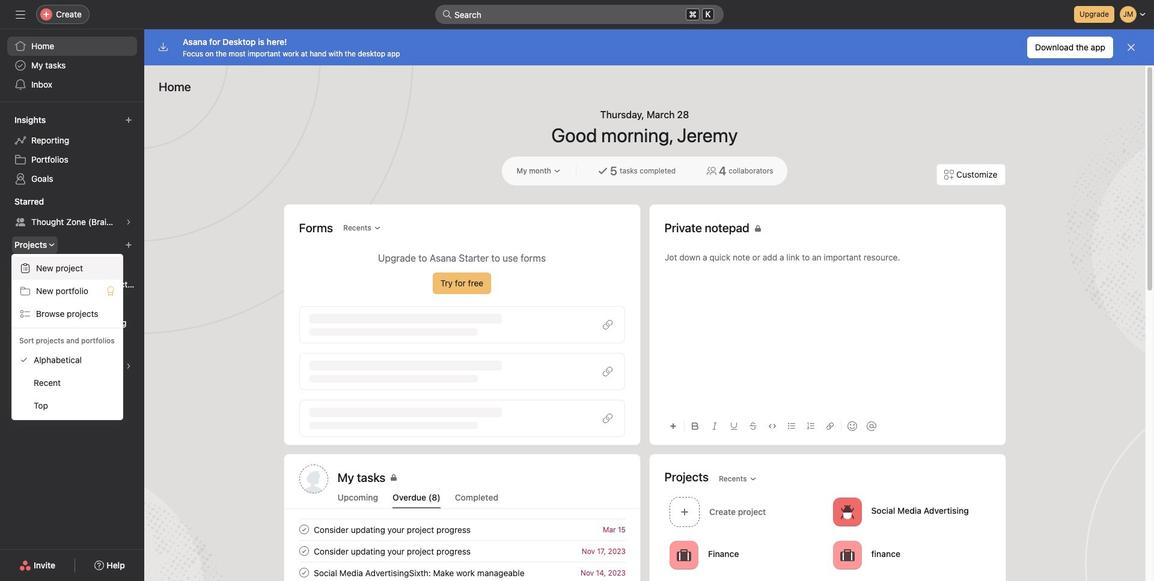 Task type: locate. For each thing, give the bounding box(es) containing it.
mark complete image
[[297, 523, 311, 537]]

Mark complete checkbox
[[297, 545, 311, 559], [297, 566, 311, 581]]

prominent image
[[442, 10, 452, 19]]

toolbar
[[664, 413, 990, 440]]

1 mark complete checkbox from the top
[[297, 545, 311, 559]]

insert an object image
[[669, 423, 676, 430]]

new project or portfolio image
[[125, 242, 132, 249]]

0 vertical spatial mark complete checkbox
[[297, 545, 311, 559]]

collapse section image
[[1, 341, 11, 351]]

briefcase image
[[676, 548, 691, 563]]

None field
[[435, 5, 724, 24]]

Mark complete checkbox
[[297, 523, 311, 537]]

1 vertical spatial mark complete image
[[297, 566, 311, 581]]

add profile photo image
[[299, 465, 328, 494]]

new insights image
[[125, 117, 132, 124]]

starred element
[[0, 191, 144, 234]]

dismiss image
[[1126, 43, 1136, 52]]

projects element
[[0, 234, 144, 335]]

0 vertical spatial mark complete image
[[297, 545, 311, 559]]

Search tasks, projects, and more text field
[[435, 5, 724, 24]]

see details, thought zone (brainstorm space) image
[[125, 219, 132, 226]]

bug image
[[840, 505, 854, 520]]

1 vertical spatial mark complete checkbox
[[297, 566, 311, 581]]

hide sidebar image
[[16, 10, 25, 19]]

menu item
[[12, 257, 123, 280]]

mark complete image
[[297, 545, 311, 559], [297, 566, 311, 581]]

list item
[[664, 494, 828, 531], [285, 519, 640, 541], [285, 541, 640, 563], [285, 563, 640, 582]]

code image
[[768, 423, 776, 430]]

at mention image
[[866, 422, 876, 432]]



Task type: vqa. For each thing, say whether or not it's contained in the screenshot.
prominent icon
yes



Task type: describe. For each thing, give the bounding box(es) containing it.
global element
[[0, 29, 144, 102]]

bulleted list image
[[788, 423, 795, 430]]

italics image
[[711, 423, 718, 430]]

underline image
[[730, 423, 737, 430]]

link image
[[826, 423, 833, 430]]

briefcase image
[[840, 548, 854, 563]]

see details, thought zone (brainstorm space) image
[[125, 363, 132, 370]]

2 mark complete image from the top
[[297, 566, 311, 581]]

1 mark complete image from the top
[[297, 545, 311, 559]]

bold image
[[692, 423, 699, 430]]

numbered list image
[[807, 423, 814, 430]]

teams element
[[0, 335, 144, 379]]

strikethrough image
[[749, 423, 756, 430]]

2 mark complete checkbox from the top
[[297, 566, 311, 581]]

insights element
[[0, 109, 144, 191]]



